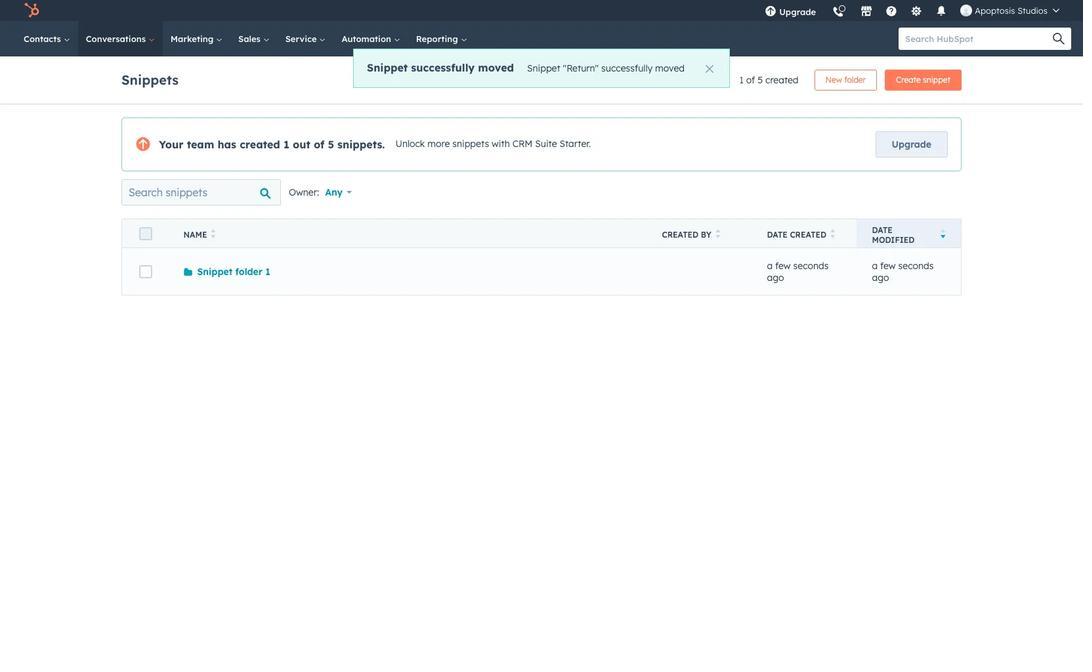 Task type: describe. For each thing, give the bounding box(es) containing it.
out
[[293, 138, 310, 151]]

calling icon button
[[827, 1, 850, 20]]

1 seconds from the left
[[793, 260, 829, 271]]

service link
[[277, 21, 334, 56]]

press to sort. element for date created
[[830, 229, 835, 240]]

conversations
[[86, 33, 148, 44]]

0 vertical spatial upgrade
[[779, 7, 816, 17]]

1 of 5 created
[[739, 74, 799, 86]]

by
[[701, 230, 711, 240]]

more
[[428, 138, 450, 150]]

press to sort. image for name
[[211, 229, 216, 238]]

press to sort. element for created by
[[715, 229, 720, 240]]

date modified
[[872, 225, 915, 245]]

tara schultz image
[[961, 5, 972, 16]]

snippet for snippet successfully moved
[[367, 61, 408, 74]]

0 horizontal spatial successfully
[[411, 61, 475, 74]]

date created button
[[751, 219, 856, 248]]

created inside button
[[790, 230, 827, 240]]

marketplaces button
[[853, 0, 880, 21]]

calling icon image
[[833, 7, 844, 18]]

press to sort. image for created by
[[715, 229, 720, 238]]

apoptosis
[[975, 5, 1015, 16]]

snippet for snippet "return" successfully moved
[[527, 62, 560, 74]]

with
[[492, 138, 510, 150]]

reporting link
[[408, 21, 475, 56]]

create
[[896, 75, 921, 85]]

1 horizontal spatial successfully
[[601, 62, 653, 74]]

crm
[[512, 138, 533, 150]]

studios
[[1018, 5, 1048, 16]]

owner:
[[289, 186, 319, 198]]

2 seconds from the left
[[898, 260, 934, 271]]

menu containing apoptosis studios
[[757, 0, 1067, 26]]

name button
[[168, 219, 646, 248]]

marketing
[[171, 33, 216, 44]]

1 few from the left
[[775, 260, 791, 271]]

0 horizontal spatial 5
[[328, 138, 334, 151]]

snippet successfully moved alert
[[353, 49, 730, 88]]

hubspot image
[[24, 3, 39, 18]]

created by button
[[646, 219, 751, 248]]

new folder button
[[814, 70, 877, 91]]

"return"
[[563, 62, 599, 74]]

upgrade inside upgrade link
[[892, 139, 931, 150]]

created for 5
[[765, 74, 799, 86]]

created
[[662, 230, 699, 240]]

upgrade image
[[765, 6, 777, 18]]

notifications image
[[936, 6, 947, 18]]

hubspot link
[[16, 3, 49, 18]]

Search HubSpot search field
[[899, 28, 1059, 50]]

created by
[[662, 230, 711, 240]]

name
[[183, 230, 207, 240]]

settings image
[[911, 6, 922, 18]]

1 a few seconds ago from the left
[[767, 260, 829, 283]]

1 a from the left
[[767, 260, 773, 271]]

2 few from the left
[[880, 260, 896, 271]]

settings link
[[903, 0, 930, 21]]

snippets
[[452, 138, 489, 150]]

2 a few seconds ago from the left
[[872, 260, 934, 283]]

apoptosis studios button
[[953, 0, 1067, 21]]

apoptosis studios
[[975, 5, 1048, 16]]

search image
[[1053, 33, 1065, 45]]

contacts
[[24, 33, 63, 44]]

1 inside snippets banner
[[739, 74, 744, 86]]

1 ago from the left
[[767, 271, 784, 283]]

1 vertical spatial 1
[[284, 138, 289, 151]]

date for date modified
[[872, 225, 893, 235]]

date for date created
[[767, 230, 788, 240]]

5 inside snippets banner
[[758, 74, 763, 86]]

starter.
[[560, 138, 591, 150]]

any button
[[324, 179, 360, 205]]



Task type: locate. For each thing, give the bounding box(es) containing it.
created for has
[[240, 138, 280, 151]]

unlock
[[395, 138, 425, 150]]

1 horizontal spatial press to sort. image
[[715, 229, 720, 238]]

0 vertical spatial of
[[746, 74, 755, 86]]

sales link
[[230, 21, 277, 56]]

snippet folder 1 button
[[183, 266, 270, 277]]

2 horizontal spatial snippet
[[527, 62, 560, 74]]

0 horizontal spatial a few seconds ago
[[767, 260, 829, 283]]

create snippet button
[[885, 70, 962, 91]]

press to sort. element inside created by button
[[715, 229, 720, 240]]

created left new
[[765, 74, 799, 86]]

snippet for snippet folder 1
[[197, 266, 233, 277]]

few down the modified on the top right of page
[[880, 260, 896, 271]]

sales
[[238, 33, 263, 44]]

unlock more snippets with crm suite starter.
[[395, 138, 591, 150]]

0 horizontal spatial few
[[775, 260, 791, 271]]

snippet
[[923, 75, 951, 85]]

5
[[758, 74, 763, 86], [328, 138, 334, 151]]

notifications button
[[930, 0, 953, 21]]

0 vertical spatial folder
[[844, 75, 866, 85]]

1 horizontal spatial a few seconds ago
[[872, 260, 934, 283]]

1 horizontal spatial upgrade
[[892, 139, 931, 150]]

folder for new
[[844, 75, 866, 85]]

a few seconds ago down date created
[[767, 260, 829, 283]]

few
[[775, 260, 791, 271], [880, 260, 896, 271]]

0 horizontal spatial seconds
[[793, 260, 829, 271]]

search button
[[1046, 28, 1071, 50]]

a
[[767, 260, 773, 271], [872, 260, 878, 271]]

press to sort. image right the name
[[211, 229, 216, 238]]

snippets banner
[[121, 66, 962, 91]]

2 ago from the left
[[872, 271, 889, 283]]

team
[[187, 138, 214, 151]]

folder inside button
[[844, 75, 866, 85]]

snippet folder 1
[[197, 266, 270, 277]]

created
[[765, 74, 799, 86], [240, 138, 280, 151], [790, 230, 827, 240]]

folder for snippet
[[235, 266, 263, 277]]

1 vertical spatial upgrade
[[892, 139, 931, 150]]

close image
[[706, 65, 714, 73]]

0 horizontal spatial folder
[[235, 266, 263, 277]]

1 horizontal spatial snippet
[[367, 61, 408, 74]]

moved
[[478, 61, 514, 74], [655, 62, 685, 74]]

1 horizontal spatial press to sort. element
[[715, 229, 720, 240]]

of inside snippets banner
[[746, 74, 755, 86]]

upgrade down create
[[892, 139, 931, 150]]

upgrade right upgrade icon
[[779, 7, 816, 17]]

1 press to sort. image from the left
[[211, 229, 216, 238]]

1 press to sort. element from the left
[[211, 229, 216, 240]]

created inside snippets banner
[[765, 74, 799, 86]]

2 press to sort. image from the left
[[715, 229, 720, 238]]

snippet successfully moved
[[367, 61, 514, 74]]

1 horizontal spatial seconds
[[898, 260, 934, 271]]

a few seconds ago down the modified on the top right of page
[[872, 260, 934, 283]]

snippets.
[[337, 138, 385, 151]]

your team has created 1 out of 5 snippets.
[[159, 138, 385, 151]]

press to sort. image inside name button
[[211, 229, 216, 238]]

press to sort. element right by
[[715, 229, 720, 240]]

0 horizontal spatial moved
[[478, 61, 514, 74]]

press to sort. image
[[211, 229, 216, 238], [715, 229, 720, 238]]

new folder
[[826, 75, 866, 85]]

folder
[[844, 75, 866, 85], [235, 266, 263, 277]]

1 horizontal spatial moved
[[655, 62, 685, 74]]

snippet "return" successfully moved
[[527, 62, 685, 74]]

successfully right the "return"
[[601, 62, 653, 74]]

2 vertical spatial 1
[[265, 266, 270, 277]]

1 horizontal spatial folder
[[844, 75, 866, 85]]

ago
[[767, 271, 784, 283], [872, 271, 889, 283]]

1
[[739, 74, 744, 86], [284, 138, 289, 151], [265, 266, 270, 277]]

press to sort. image inside created by button
[[715, 229, 720, 238]]

marketing link
[[163, 21, 230, 56]]

menu
[[757, 0, 1067, 26]]

1 horizontal spatial ago
[[872, 271, 889, 283]]

automation
[[342, 33, 394, 44]]

contacts link
[[16, 21, 78, 56]]

2 vertical spatial created
[[790, 230, 827, 240]]

Search search field
[[121, 179, 281, 205]]

help button
[[880, 0, 903, 21]]

press to sort. image right by
[[715, 229, 720, 238]]

0 horizontal spatial of
[[314, 138, 324, 151]]

your
[[159, 138, 184, 151]]

press to sort. element for name
[[211, 229, 216, 240]]

date inside date modified
[[872, 225, 893, 235]]

0 horizontal spatial press to sort. element
[[211, 229, 216, 240]]

1 horizontal spatial 1
[[284, 138, 289, 151]]

press to sort. element inside date created button
[[830, 229, 835, 240]]

0 horizontal spatial press to sort. image
[[211, 229, 216, 238]]

1 horizontal spatial a
[[872, 260, 878, 271]]

suite
[[535, 138, 557, 150]]

created left press to sort. image
[[790, 230, 827, 240]]

date right press to sort. image
[[872, 225, 893, 235]]

0 horizontal spatial upgrade
[[779, 7, 816, 17]]

press to sort. element inside name button
[[211, 229, 216, 240]]

any
[[325, 186, 343, 198]]

a down date created
[[767, 260, 773, 271]]

conversations link
[[78, 21, 163, 56]]

create snippet
[[896, 75, 951, 85]]

a down the modified on the top right of page
[[872, 260, 878, 271]]

snippet down automation "link"
[[367, 61, 408, 74]]

0 vertical spatial 5
[[758, 74, 763, 86]]

0 horizontal spatial snippet
[[197, 266, 233, 277]]

date left press to sort. image
[[767, 230, 788, 240]]

service
[[285, 33, 319, 44]]

0 horizontal spatial 1
[[265, 266, 270, 277]]

press to sort. image
[[830, 229, 835, 238]]

1 vertical spatial created
[[240, 138, 280, 151]]

seconds down date created button
[[793, 260, 829, 271]]

0 horizontal spatial a
[[767, 260, 773, 271]]

2 a from the left
[[872, 260, 878, 271]]

new
[[826, 75, 842, 85]]

0 vertical spatial 1
[[739, 74, 744, 86]]

reporting
[[416, 33, 460, 44]]

date inside button
[[767, 230, 788, 240]]

upgrade link
[[875, 131, 948, 158]]

snippet down the name
[[197, 266, 233, 277]]

1 vertical spatial folder
[[235, 266, 263, 277]]

date modified button
[[856, 219, 961, 248]]

descending sort. press to sort ascending. image
[[940, 229, 945, 238]]

modified
[[872, 235, 915, 245]]

automation link
[[334, 21, 408, 56]]

date created
[[767, 230, 827, 240]]

ago down the modified on the top right of page
[[872, 271, 889, 283]]

seconds down date modified button
[[898, 260, 934, 271]]

1 horizontal spatial 5
[[758, 74, 763, 86]]

created right has on the left top of the page
[[240, 138, 280, 151]]

1 horizontal spatial few
[[880, 260, 896, 271]]

descending sort. press to sort ascending. element
[[940, 229, 945, 240]]

snippets
[[121, 71, 179, 88]]

help image
[[886, 6, 897, 18]]

has
[[218, 138, 236, 151]]

1 vertical spatial of
[[314, 138, 324, 151]]

1 horizontal spatial date
[[872, 225, 893, 235]]

few down date created
[[775, 260, 791, 271]]

marketplaces image
[[861, 6, 873, 18]]

press to sort. element right date created
[[830, 229, 835, 240]]

successfully
[[411, 61, 475, 74], [601, 62, 653, 74]]

0 horizontal spatial ago
[[767, 271, 784, 283]]

date
[[872, 225, 893, 235], [767, 230, 788, 240]]

press to sort. element right the name
[[211, 229, 216, 240]]

0 vertical spatial created
[[765, 74, 799, 86]]

2 press to sort. element from the left
[[715, 229, 720, 240]]

seconds
[[793, 260, 829, 271], [898, 260, 934, 271]]

3 press to sort. element from the left
[[830, 229, 835, 240]]

snippet
[[367, 61, 408, 74], [527, 62, 560, 74], [197, 266, 233, 277]]

2 horizontal spatial 1
[[739, 74, 744, 86]]

1 horizontal spatial of
[[746, 74, 755, 86]]

of
[[746, 74, 755, 86], [314, 138, 324, 151]]

snippet left the "return"
[[527, 62, 560, 74]]

ago down date created
[[767, 271, 784, 283]]

2 horizontal spatial press to sort. element
[[830, 229, 835, 240]]

1 vertical spatial 5
[[328, 138, 334, 151]]

0 horizontal spatial date
[[767, 230, 788, 240]]

successfully down reporting link
[[411, 61, 475, 74]]

a few seconds ago
[[767, 260, 829, 283], [872, 260, 934, 283]]

upgrade
[[779, 7, 816, 17], [892, 139, 931, 150]]

press to sort. element
[[211, 229, 216, 240], [715, 229, 720, 240], [830, 229, 835, 240]]



Task type: vqa. For each thing, say whether or not it's contained in the screenshot.
the topmost "Heap"
no



